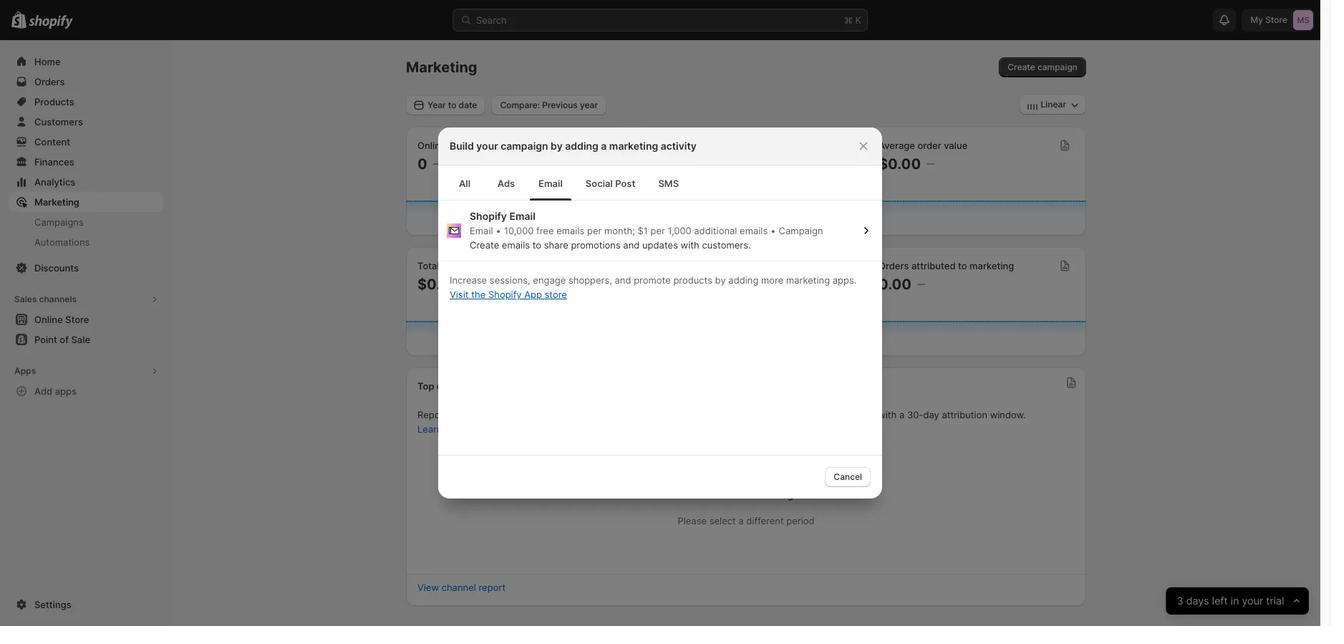 Task type: locate. For each thing, give the bounding box(es) containing it.
0 horizontal spatial by
[[551, 140, 563, 152]]

1 vertical spatial and
[[615, 274, 632, 286]]

0 horizontal spatial email
[[470, 225, 493, 236]]

2 horizontal spatial no change image
[[696, 279, 704, 290]]

1 horizontal spatial the
[[734, 489, 748, 501]]

1 horizontal spatial store
[[545, 289, 567, 300]]

and inside increase sessions, engage shoppers, and promote products by adding more marketing apps. visit the shopify app store
[[615, 274, 632, 286]]

marketing
[[406, 59, 478, 76], [34, 196, 79, 208]]

a up "social"
[[601, 140, 607, 152]]

1 horizontal spatial no change image
[[918, 279, 926, 290]]

the inside increase sessions, engage shoppers, and promote products by adding more marketing apps. visit the shopify app store
[[471, 289, 486, 300]]

0 horizontal spatial adding
[[565, 140, 599, 152]]

$1
[[638, 225, 648, 236]]

the
[[471, 289, 486, 300], [734, 489, 748, 501]]

no change image for 0
[[433, 158, 441, 170]]

1 horizontal spatial attributed
[[912, 260, 956, 272]]

per up updates
[[651, 225, 665, 236]]

0 vertical spatial shopify
[[470, 210, 507, 222]]

a inside build your campaign by adding a marketing activity dialog
[[601, 140, 607, 152]]

0 horizontal spatial more
[[445, 423, 467, 435]]

0 vertical spatial adding
[[565, 140, 599, 152]]

range
[[773, 489, 799, 501]]

2 horizontal spatial emails
[[740, 225, 768, 236]]

create inside shopify email email • 10,000 free emails per month; $1 per 1,000 additional emails • campaign create emails to share promotions and updates with customers.
[[470, 239, 499, 251]]

0 horizontal spatial marketing
[[34, 196, 79, 208]]

0 horizontal spatial attributed
[[675, 260, 719, 272]]

learn
[[418, 423, 443, 435]]

shopify down sessions,
[[489, 289, 522, 300]]

window.
[[991, 409, 1026, 421]]

the down increase
[[471, 289, 486, 300]]

1 horizontal spatial •
[[771, 225, 776, 236]]

sales inside button
[[14, 294, 37, 304]]

2 vertical spatial and
[[615, 409, 632, 421]]

1 vertical spatial shopify
[[489, 289, 522, 300]]

no change image for $0.00
[[927, 158, 935, 170]]

1 horizontal spatial no change image
[[676, 158, 684, 170]]

additional
[[694, 225, 737, 236]]

no change image for total sales
[[466, 279, 474, 290]]

1 horizontal spatial emails
[[557, 225, 585, 236]]

store left conversion
[[679, 140, 702, 151]]

attributed right orders on the top right of page
[[912, 260, 956, 272]]

0 horizontal spatial campaign
[[501, 140, 548, 152]]

1 horizontal spatial by
[[715, 274, 726, 286]]

2 horizontal spatial $0.00
[[879, 155, 921, 173]]

value
[[944, 140, 968, 151]]

1 vertical spatial marketing
[[34, 196, 79, 208]]

online for online store conversion rate
[[648, 140, 677, 151]]

sales left channels
[[14, 294, 37, 304]]

more
[[762, 274, 784, 286], [445, 423, 467, 435]]

the right "for"
[[734, 489, 748, 501]]

1 vertical spatial channel
[[442, 582, 476, 593]]

campaigns link
[[9, 212, 163, 232]]

0 horizontal spatial emails
[[502, 239, 530, 251]]

email button
[[527, 166, 574, 201]]

and left "promote"
[[615, 274, 632, 286]]

all
[[459, 178, 471, 189]]

your
[[477, 140, 498, 152], [516, 409, 536, 421], [756, 409, 776, 421]]

• left campaign
[[771, 225, 776, 236]]

adding
[[565, 140, 599, 152], [729, 274, 759, 286]]

by up email button
[[551, 140, 563, 152]]

1 horizontal spatial campaign
[[1038, 62, 1078, 72]]

shopify
[[470, 210, 507, 222], [489, 289, 522, 300]]

selected
[[801, 489, 840, 501]]

discounts link
[[9, 258, 163, 278]]

apps button
[[9, 361, 163, 381]]

online up 0
[[418, 140, 446, 151]]

tab list
[[444, 165, 877, 201]]

2 horizontal spatial no change image
[[927, 158, 935, 170]]

email left 10,000
[[470, 225, 493, 236]]

0 vertical spatial with
[[681, 239, 700, 251]]

online up 0%
[[648, 140, 677, 151]]

your left online
[[756, 409, 776, 421]]

1 vertical spatial the
[[734, 489, 748, 501]]

more down campaign
[[762, 274, 784, 286]]

a left 30-
[[900, 409, 905, 421]]

2 horizontal spatial store
[[679, 140, 702, 151]]

channel right view
[[442, 582, 476, 593]]

0 vertical spatial marketing
[[406, 59, 478, 76]]

30-
[[908, 409, 924, 421]]

0 horizontal spatial sales
[[14, 294, 37, 304]]

0 horizontal spatial create
[[470, 239, 499, 251]]

add
[[34, 385, 52, 397]]

1 vertical spatial by
[[715, 274, 726, 286]]

tab list inside build your campaign by adding a marketing activity dialog
[[444, 165, 877, 201]]

0 horizontal spatial the
[[471, 289, 486, 300]]

sms button
[[647, 166, 691, 201]]

1 vertical spatial a
[[900, 409, 905, 421]]

based
[[473, 409, 500, 421]]

adding down 'sales attributed to marketing'
[[729, 274, 759, 286]]

1 attributed from the left
[[675, 260, 719, 272]]

0 horizontal spatial $0.00
[[418, 276, 460, 293]]

to down customers.
[[722, 260, 731, 272]]

campaign
[[1038, 62, 1078, 72], [501, 140, 548, 152]]

0 vertical spatial by
[[551, 140, 563, 152]]

products
[[674, 274, 713, 286]]

$0.00 down updates
[[648, 276, 691, 293]]

10,000
[[504, 225, 534, 236]]

increase sessions, engage shoppers, and promote products by adding more marketing apps. visit the shopify app store
[[450, 274, 857, 300]]

with inside shopify email email • 10,000 free emails per month; $1 per 1,000 additional emails • campaign create emails to share promotions and updates with customers.
[[681, 239, 700, 251]]

apps.
[[833, 274, 857, 286]]

shopify email email • 10,000 free emails per month; $1 per 1,000 additional emails • campaign create emails to share promotions and updates with customers.
[[470, 210, 824, 251]]

0 horizontal spatial no change image
[[433, 158, 441, 170]]

a right select
[[739, 515, 744, 527]]

0 horizontal spatial online
[[418, 140, 446, 151]]

campaign
[[779, 225, 824, 236]]

connected
[[634, 409, 681, 421]]

with left 30-
[[878, 409, 897, 421]]

build your campaign by adding a marketing activity
[[450, 140, 697, 152]]

0.00
[[879, 276, 912, 293]]

email up 10,000
[[510, 210, 536, 222]]

please select a different period
[[678, 515, 815, 527]]

attributed up products
[[675, 260, 719, 272]]

to right activities
[[745, 409, 754, 421]]

emails
[[557, 225, 585, 236], [740, 225, 768, 236], [502, 239, 530, 251]]

$0.00 down total sales on the left of page
[[418, 276, 460, 293]]

average order value
[[879, 140, 968, 151]]

$0.00 down average
[[879, 155, 921, 173]]

1 online from the left
[[418, 140, 446, 151]]

0 vertical spatial email
[[539, 178, 563, 189]]

and left connected
[[615, 409, 632, 421]]

sales channels button
[[9, 289, 163, 309]]

attributed
[[675, 260, 719, 272], [912, 260, 956, 272]]

0 vertical spatial and
[[624, 239, 640, 251]]

sessions
[[474, 140, 513, 151]]

store.
[[807, 409, 832, 421]]

marketing
[[610, 140, 659, 152], [733, 260, 778, 272], [970, 260, 1015, 272], [787, 274, 830, 286]]

2 horizontal spatial a
[[900, 409, 905, 421]]

1 horizontal spatial sales
[[648, 260, 672, 272]]

1 per from the left
[[587, 225, 602, 236]]

$0.00 for sales
[[648, 276, 691, 293]]

channel right top
[[437, 380, 473, 392]]

is
[[463, 409, 470, 421]]

0 vertical spatial a
[[601, 140, 607, 152]]

emails up customers.
[[740, 225, 768, 236]]

no change image right 0
[[433, 158, 441, 170]]

social post button
[[574, 166, 647, 201]]

2 vertical spatial a
[[739, 515, 744, 527]]

1 horizontal spatial create
[[1008, 62, 1036, 72]]

0 horizontal spatial no change image
[[466, 279, 474, 290]]

1 horizontal spatial marketing
[[406, 59, 478, 76]]

no change image right 0.00
[[918, 279, 926, 290]]

a inside reporting is based on your utm parameters and connected app activities to your online store. reported with a 30-day attribution window. learn more
[[900, 409, 905, 421]]

cancel
[[834, 471, 863, 482]]

1 horizontal spatial $0.00
[[648, 276, 691, 293]]

increase
[[450, 274, 487, 286]]

1 horizontal spatial more
[[762, 274, 784, 286]]

2 horizontal spatial email
[[539, 178, 563, 189]]

data
[[668, 489, 688, 501]]

shopify up 10,000
[[470, 210, 507, 222]]

store
[[449, 140, 471, 151], [679, 140, 702, 151], [545, 289, 567, 300]]

1 horizontal spatial per
[[651, 225, 665, 236]]

0 horizontal spatial with
[[681, 239, 700, 251]]

no change image
[[433, 158, 441, 170], [927, 158, 935, 170], [918, 279, 926, 290]]

activities
[[703, 409, 742, 421]]

no change image down order
[[927, 158, 935, 170]]

•
[[496, 225, 501, 236], [771, 225, 776, 236]]

online store conversion rate
[[648, 140, 774, 151]]

channel inside button
[[442, 582, 476, 593]]

more down is
[[445, 423, 467, 435]]

0 horizontal spatial per
[[587, 225, 602, 236]]

1 horizontal spatial email
[[510, 210, 536, 222]]

1 vertical spatial create
[[470, 239, 499, 251]]

by inside increase sessions, engage shoppers, and promote products by adding more marketing apps. visit the shopify app store
[[715, 274, 726, 286]]

1 vertical spatial sales
[[14, 294, 37, 304]]

online
[[418, 140, 446, 151], [648, 140, 677, 151]]

and
[[624, 239, 640, 251], [615, 274, 632, 286], [615, 409, 632, 421]]

1 horizontal spatial with
[[878, 409, 897, 421]]

• left 10,000
[[496, 225, 501, 236]]

home
[[34, 56, 61, 67]]

and down $1
[[624, 239, 640, 251]]

0 vertical spatial the
[[471, 289, 486, 300]]

order
[[918, 140, 942, 151]]

to down free
[[533, 239, 542, 251]]

emails up share
[[557, 225, 585, 236]]

campaign inside dialog
[[501, 140, 548, 152]]

sales up "promote"
[[648, 260, 672, 272]]

2 online from the left
[[648, 140, 677, 151]]

no data found for the date range selected
[[653, 489, 840, 501]]

no change image for sales attributed to marketing
[[696, 279, 704, 290]]

with down the 1,000
[[681, 239, 700, 251]]

tab list containing all
[[444, 165, 877, 201]]

0 vertical spatial more
[[762, 274, 784, 286]]

1 horizontal spatial adding
[[729, 274, 759, 286]]

channel for top
[[437, 380, 473, 392]]

1 vertical spatial more
[[445, 423, 467, 435]]

store inside increase sessions, engage shoppers, and promote products by adding more marketing apps. visit the shopify app store
[[545, 289, 567, 300]]

store left sessions
[[449, 140, 471, 151]]

per
[[587, 225, 602, 236], [651, 225, 665, 236]]

marketing inside increase sessions, engage shoppers, and promote products by adding more marketing apps. visit the shopify app store
[[787, 274, 830, 286]]

to inside reporting is based on your utm parameters and connected app activities to your online store. reported with a 30-day attribution window. learn more
[[745, 409, 754, 421]]

0 horizontal spatial store
[[449, 140, 471, 151]]

marketing down search
[[406, 59, 478, 76]]

0 vertical spatial create
[[1008, 62, 1036, 72]]

0 horizontal spatial •
[[496, 225, 501, 236]]

your right "build"
[[477, 140, 498, 152]]

store down engage
[[545, 289, 567, 300]]

2 attributed from the left
[[912, 260, 956, 272]]

to inside shopify email email • 10,000 free emails per month; $1 per 1,000 additional emails • campaign create emails to share promotions and updates with customers.
[[533, 239, 542, 251]]

engage
[[533, 274, 566, 286]]

0 horizontal spatial a
[[601, 140, 607, 152]]

1 • from the left
[[496, 225, 501, 236]]

1 vertical spatial with
[[878, 409, 897, 421]]

1 vertical spatial email
[[510, 210, 536, 222]]

sessions,
[[490, 274, 531, 286]]

view
[[418, 582, 439, 593]]

marketing up campaigns
[[34, 196, 79, 208]]

no change image
[[676, 158, 684, 170], [466, 279, 474, 290], [696, 279, 704, 290]]

no change image for 0.00
[[918, 279, 926, 290]]

attributed for 0.00
[[912, 260, 956, 272]]

email down 'build your campaign by adding a marketing activity'
[[539, 178, 563, 189]]

on
[[503, 409, 514, 421]]

cancel button
[[826, 467, 871, 487]]

by down 'sales attributed to marketing'
[[715, 274, 726, 286]]

period
[[787, 515, 815, 527]]

visit
[[450, 289, 469, 300]]

adding up "social"
[[565, 140, 599, 152]]

1 vertical spatial adding
[[729, 274, 759, 286]]

0 vertical spatial sales
[[648, 260, 672, 272]]

1 vertical spatial campaign
[[501, 140, 548, 152]]

date
[[751, 489, 771, 501]]

orders attributed to marketing
[[879, 260, 1015, 272]]

top channel performance
[[418, 380, 533, 392]]

no
[[653, 489, 666, 501]]

online store sessions
[[418, 140, 513, 151]]

$0.00 for total
[[418, 276, 460, 293]]

performance
[[475, 380, 533, 392]]

apps
[[55, 385, 77, 397]]

0 horizontal spatial your
[[477, 140, 498, 152]]

1 horizontal spatial online
[[648, 140, 677, 151]]

0 vertical spatial channel
[[437, 380, 473, 392]]

conversion
[[705, 140, 753, 151]]

per up promotions
[[587, 225, 602, 236]]

0 vertical spatial campaign
[[1038, 62, 1078, 72]]

your right on
[[516, 409, 536, 421]]

emails down 10,000
[[502, 239, 530, 251]]



Task type: vqa. For each thing, say whether or not it's contained in the screenshot.
Search button
no



Task type: describe. For each thing, give the bounding box(es) containing it.
apps
[[14, 365, 36, 376]]

⌘ k
[[845, 14, 862, 26]]

ads
[[498, 178, 515, 189]]

adding inside increase sessions, engage shoppers, and promote products by adding more marketing apps. visit the shopify app store
[[729, 274, 759, 286]]

total sales
[[418, 260, 465, 272]]

social post
[[586, 178, 636, 189]]

post
[[615, 178, 636, 189]]

parameters
[[562, 409, 612, 421]]

1 horizontal spatial your
[[516, 409, 536, 421]]

1 horizontal spatial a
[[739, 515, 744, 527]]

reporting is based on your utm parameters and connected app activities to your online store. reported with a 30-day attribution window. learn more
[[418, 409, 1026, 435]]

reported
[[835, 409, 876, 421]]

sales
[[442, 260, 465, 272]]

shopify inside shopify email email • 10,000 free emails per month; $1 per 1,000 additional emails • campaign create emails to share promotions and updates with customers.
[[470, 210, 507, 222]]

sales channels
[[14, 294, 77, 304]]

attribution
[[942, 409, 988, 421]]

learn more link
[[418, 423, 467, 435]]

shoppers,
[[569, 274, 612, 286]]

activity
[[661, 140, 697, 152]]

shopify image
[[29, 15, 73, 29]]

app
[[525, 289, 542, 300]]

and inside shopify email email • 10,000 free emails per month; $1 per 1,000 additional emails • campaign create emails to share promotions and updates with customers.
[[624, 239, 640, 251]]

store for sessions
[[449, 140, 471, 151]]

day
[[924, 409, 940, 421]]

build your campaign by adding a marketing activity dialog
[[0, 128, 1321, 499]]

view channel report button
[[409, 577, 515, 597]]

add apps
[[34, 385, 77, 397]]

campaign inside 'button'
[[1038, 62, 1078, 72]]

2 horizontal spatial your
[[756, 409, 776, 421]]

2 vertical spatial email
[[470, 225, 493, 236]]

report
[[479, 582, 506, 593]]

build
[[450, 140, 474, 152]]

sales for sales attributed to marketing
[[648, 260, 672, 272]]

customers.
[[702, 239, 751, 251]]

your inside dialog
[[477, 140, 498, 152]]

0%
[[648, 155, 671, 173]]

online for online store sessions
[[418, 140, 446, 151]]

total
[[418, 260, 440, 272]]

promotions
[[571, 239, 621, 251]]

search
[[476, 14, 507, 26]]

automations
[[34, 236, 90, 248]]

free
[[537, 225, 554, 236]]

promote
[[634, 274, 671, 286]]

create campaign button
[[1000, 57, 1087, 77]]

⌘
[[845, 14, 853, 26]]

month;
[[605, 225, 635, 236]]

settings
[[34, 599, 71, 610]]

select
[[710, 515, 736, 527]]

visit the shopify app store link
[[450, 289, 567, 300]]

shopify inside increase sessions, engage shoppers, and promote products by adding more marketing apps. visit the shopify app store
[[489, 289, 522, 300]]

found
[[691, 489, 716, 501]]

more inside reporting is based on your utm parameters and connected app activities to your online store. reported with a 30-day attribution window. learn more
[[445, 423, 467, 435]]

0
[[418, 155, 428, 173]]

ads button
[[486, 166, 527, 201]]

and inside reporting is based on your utm parameters and connected app activities to your online store. reported with a 30-day attribution window. learn more
[[615, 409, 632, 421]]

automations link
[[9, 232, 163, 252]]

marketing link
[[9, 192, 163, 212]]

share
[[544, 239, 569, 251]]

2 per from the left
[[651, 225, 665, 236]]

updates
[[643, 239, 678, 251]]

top
[[418, 380, 435, 392]]

sales attributed to marketing
[[648, 260, 778, 272]]

rate
[[756, 140, 774, 151]]

with inside reporting is based on your utm parameters and connected app activities to your online store. reported with a 30-day attribution window. learn more
[[878, 409, 897, 421]]

$0.00 for average
[[879, 155, 921, 173]]

utm
[[538, 409, 560, 421]]

settings link
[[9, 595, 163, 615]]

reporting
[[418, 409, 461, 421]]

discounts
[[34, 262, 79, 274]]

2 • from the left
[[771, 225, 776, 236]]

all button
[[444, 166, 486, 201]]

more inside increase sessions, engage shoppers, and promote products by adding more marketing apps. visit the shopify app store
[[762, 274, 784, 286]]

view channel report
[[418, 582, 506, 593]]

channels
[[39, 294, 77, 304]]

sms
[[659, 178, 679, 189]]

online
[[778, 409, 805, 421]]

for
[[719, 489, 731, 501]]

to right orders on the top right of page
[[959, 260, 968, 272]]

email inside button
[[539, 178, 563, 189]]

channel for view
[[442, 582, 476, 593]]

sales for sales channels
[[14, 294, 37, 304]]

create campaign
[[1008, 62, 1078, 72]]

home link
[[9, 52, 163, 72]]

k
[[856, 14, 862, 26]]

please
[[678, 515, 707, 527]]

campaigns
[[34, 216, 84, 228]]

create inside 'button'
[[1008, 62, 1036, 72]]

app
[[684, 409, 700, 421]]

orders
[[879, 260, 909, 272]]

social
[[586, 178, 613, 189]]

attributed for $0.00
[[675, 260, 719, 272]]

store for conversion
[[679, 140, 702, 151]]

average
[[879, 140, 916, 151]]

1,000
[[668, 225, 692, 236]]



